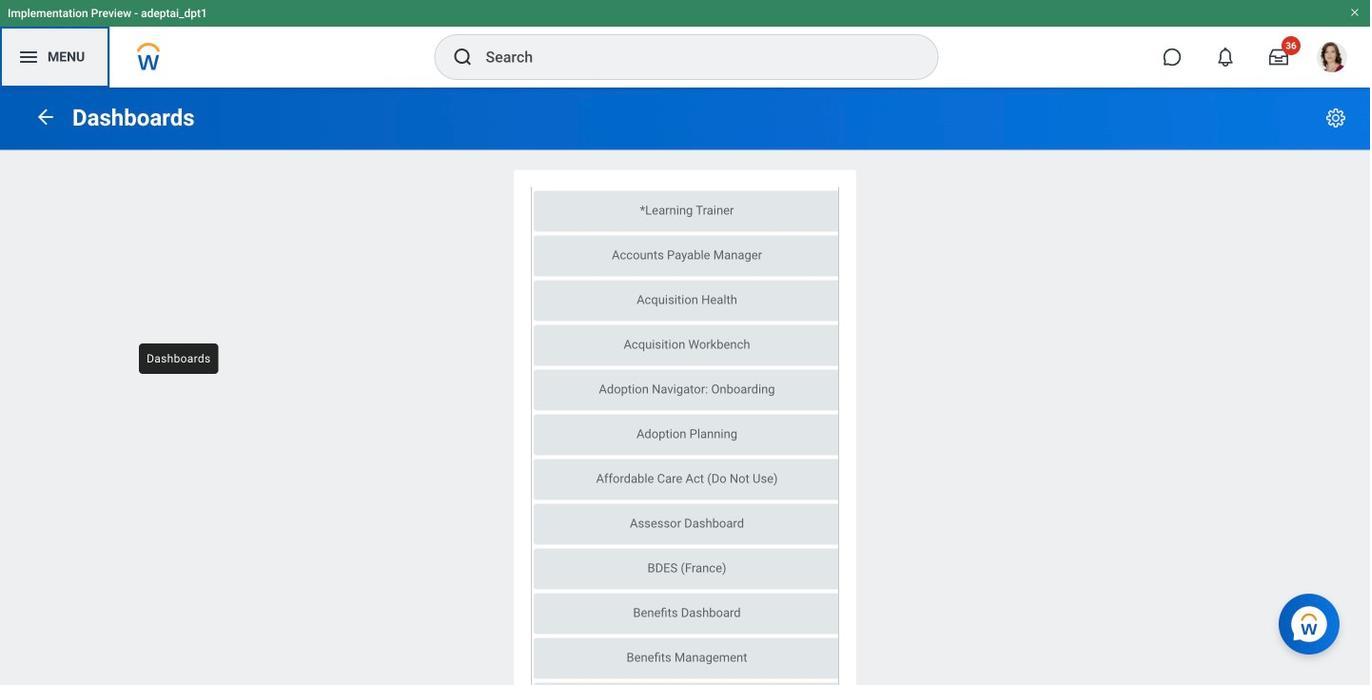 Task type: vqa. For each thing, say whether or not it's contained in the screenshot.
related actions Icon
no



Task type: describe. For each thing, give the bounding box(es) containing it.
Search Workday  search field
[[486, 36, 899, 78]]

inbox large image
[[1270, 48, 1289, 67]]

configure image
[[1325, 107, 1348, 129]]

profile logan mcneil image
[[1317, 42, 1348, 76]]

previous page image
[[34, 105, 57, 128]]

close environment banner image
[[1350, 7, 1361, 18]]



Task type: locate. For each thing, give the bounding box(es) containing it.
search image
[[452, 46, 474, 69]]

notifications large image
[[1216, 48, 1235, 67]]

justify image
[[17, 46, 40, 69]]

banner
[[0, 0, 1371, 88]]

main content
[[0, 88, 1371, 685]]



